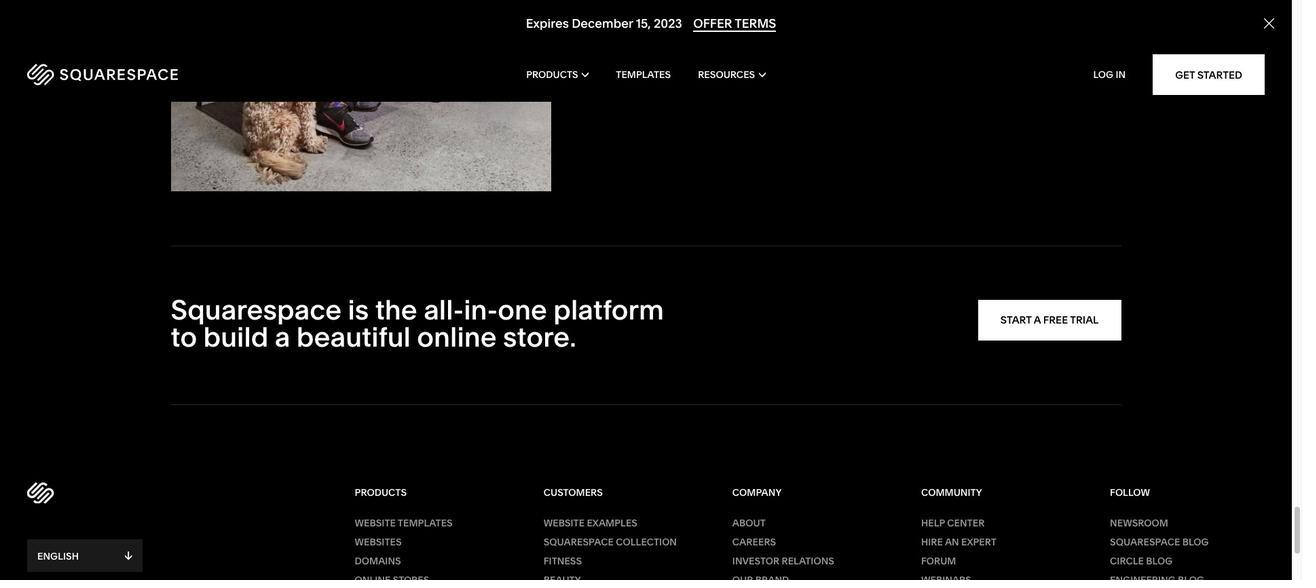 Task type: locate. For each thing, give the bounding box(es) containing it.
investor
[[733, 555, 780, 568]]

help center link
[[921, 517, 1076, 529]]

get
[[1175, 68, 1195, 81]]

about
[[733, 517, 766, 529]]

careers link
[[733, 536, 887, 549]]

get started link
[[1153, 54, 1265, 95]]

1 horizontal spatial squarespace
[[544, 536, 614, 548]]

1 vertical spatial squarespace logo link
[[27, 480, 355, 507]]

0 horizontal spatial products
[[355, 487, 407, 499]]

products inside button
[[526, 69, 578, 81]]

examples
[[587, 517, 638, 529]]

a right build
[[275, 320, 290, 353]]

expires
[[526, 16, 569, 31]]

squarespace collection
[[544, 536, 677, 548]]

an
[[945, 536, 959, 548]]

start a free trial
[[1001, 314, 1099, 327]]

webinars link
[[660, 20, 724, 36]]

0 vertical spatial products
[[526, 69, 578, 81]]

0 horizontal spatial a
[[275, 320, 290, 353]]

0 horizontal spatial blog
[[1146, 555, 1173, 568]]

squarespace for squarespace is the all‑in‑one platform to build a beautiful online store.
[[171, 293, 342, 326]]

website down customers at left
[[544, 517, 585, 529]]

0 vertical spatial squarespace logo image
[[27, 64, 178, 86]]

trial
[[1070, 314, 1099, 327]]

0 horizontal spatial squarespace
[[171, 293, 342, 326]]

offer terms link
[[693, 16, 776, 32]]

hire an expert
[[921, 536, 997, 548]]

build
[[203, 320, 268, 353]]

start
[[1001, 314, 1032, 327]]

templates link
[[616, 48, 671, 102]]

log             in
[[1094, 69, 1126, 81]]

1 vertical spatial templates
[[398, 517, 453, 529]]

2 horizontal spatial squarespace
[[1110, 536, 1180, 548]]

1 horizontal spatial website
[[544, 517, 585, 529]]

a left free
[[1034, 314, 1041, 327]]

templates
[[616, 69, 671, 81], [398, 517, 453, 529]]

help
[[921, 517, 945, 529]]

2 squarespace logo image from the top
[[27, 483, 54, 504]]

products up website templates
[[355, 487, 407, 499]]

circle blog
[[1110, 555, 1173, 568]]

1 website from the left
[[355, 517, 396, 529]]

newsroom link
[[1110, 517, 1265, 529]]

webinars
[[660, 20, 724, 36]]

to
[[171, 320, 197, 353]]

1 horizontal spatial templates
[[616, 69, 671, 81]]

the
[[375, 293, 417, 326]]

website for website templates
[[355, 517, 396, 529]]

squarespace
[[171, 293, 342, 326], [544, 536, 614, 548], [1110, 536, 1180, 548]]

website
[[355, 517, 396, 529], [544, 517, 585, 529]]

terms
[[735, 16, 776, 31]]

website up websites
[[355, 517, 396, 529]]

1 horizontal spatial blog
[[1183, 536, 1209, 548]]

investor relations link
[[733, 555, 887, 568]]

1 vertical spatial blog
[[1146, 555, 1173, 568]]

1 squarespace logo image from the top
[[27, 64, 178, 86]]

squarespace logo image
[[27, 64, 178, 86], [27, 483, 54, 504]]

free
[[1043, 314, 1068, 327]]

circle
[[1110, 555, 1144, 568]]

platform
[[554, 293, 664, 326]]

squarespace blog
[[1110, 536, 1209, 548]]

1 horizontal spatial products
[[526, 69, 578, 81]]

forum
[[921, 555, 956, 568]]

0 vertical spatial blog
[[1183, 536, 1209, 548]]

resources
[[698, 69, 755, 81]]

community
[[921, 487, 982, 499]]

expires december 15, 2023
[[526, 16, 682, 31]]

about link
[[733, 517, 887, 529]]

templates up "websites" link
[[398, 517, 453, 529]]

1 vertical spatial squarespace logo image
[[27, 483, 54, 504]]

products
[[526, 69, 578, 81], [355, 487, 407, 499]]

follow
[[1110, 487, 1150, 499]]

2 website from the left
[[544, 517, 585, 529]]

squarespace for squarespace collection
[[544, 536, 614, 548]]

fitness link
[[544, 555, 698, 568]]

december
[[572, 16, 633, 31]]

0 horizontal spatial website
[[355, 517, 396, 529]]

a
[[1034, 314, 1041, 327], [275, 320, 290, 353]]

0 vertical spatial templates
[[616, 69, 671, 81]]

hire
[[921, 536, 943, 548]]

blog down squarespace blog
[[1146, 555, 1173, 568]]

templates down the 15, in the left top of the page
[[616, 69, 671, 81]]

a inside squarespace is the all‑in‑one platform to build a beautiful online store.
[[275, 320, 290, 353]]

squarespace logo link
[[27, 64, 275, 86], [27, 480, 355, 507]]

1 vertical spatial products
[[355, 487, 407, 499]]

2 squarespace logo link from the top
[[27, 480, 355, 507]]

products down the expires
[[526, 69, 578, 81]]

blog
[[1183, 536, 1209, 548], [1146, 555, 1173, 568]]

blog down newsroom link
[[1183, 536, 1209, 548]]

0 vertical spatial squarespace logo link
[[27, 64, 275, 86]]

careers
[[733, 536, 776, 548]]

squarespace inside squarespace is the all‑in‑one platform to build a beautiful online store.
[[171, 293, 342, 326]]



Task type: vqa. For each thing, say whether or not it's contained in the screenshot.


Task type: describe. For each thing, give the bounding box(es) containing it.
log             in link
[[1094, 69, 1126, 81]]

fitness
[[544, 555, 582, 568]]

squarespace blog link
[[1110, 536, 1265, 549]]

log
[[1094, 69, 1114, 81]]

domains
[[355, 555, 401, 568]]

website templates
[[355, 517, 453, 529]]

help center
[[921, 517, 985, 529]]

store.
[[503, 320, 576, 353]]

customers
[[544, 487, 603, 499]]

investor relations
[[733, 555, 834, 568]]

squarespace is the all‑in‑one platform to build a beautiful online store. main content
[[0, 0, 1302, 405]]

blog for circle blog
[[1146, 555, 1173, 568]]

1 horizontal spatial a
[[1034, 314, 1041, 327]]

website templates link
[[355, 517, 510, 529]]

squarespace for squarespace blog
[[1110, 536, 1180, 548]]

products button
[[526, 48, 589, 102]]

squarespace collection link
[[544, 536, 698, 549]]

blog for squarespace blog
[[1183, 536, 1209, 548]]

collection
[[616, 536, 677, 548]]

15,
[[636, 16, 651, 31]]

get started
[[1175, 68, 1243, 81]]

company
[[733, 487, 782, 499]]

center
[[947, 517, 985, 529]]

↓
[[125, 549, 132, 563]]

started
[[1198, 68, 1243, 81]]

website examples link
[[544, 517, 698, 529]]

website for website examples
[[544, 517, 585, 529]]

in
[[1116, 69, 1126, 81]]

forum link
[[921, 555, 1076, 568]]

is
[[348, 293, 369, 326]]

start a free trial link
[[978, 300, 1121, 341]]

websites link
[[355, 536, 510, 549]]

circle blog link
[[1110, 555, 1265, 568]]

resources button
[[698, 48, 766, 102]]

beautiful
[[297, 320, 411, 353]]

squarespace is the all‑in‑one platform to build a beautiful online store.
[[171, 293, 664, 353]]

2023
[[654, 16, 682, 31]]

newsroom
[[1110, 517, 1169, 529]]

0 horizontal spatial templates
[[398, 517, 453, 529]]

website examples
[[544, 517, 638, 529]]

english
[[37, 550, 79, 563]]

1 squarespace logo link from the top
[[27, 64, 275, 86]]

relations
[[782, 555, 834, 568]]

websites
[[355, 536, 402, 548]]

offer terms
[[693, 16, 776, 31]]

expert
[[962, 536, 997, 548]]

all‑in‑one
[[424, 293, 547, 326]]

customer care advisors. image
[[171, 0, 551, 191]]

online
[[417, 320, 497, 353]]

hire an expert link
[[921, 536, 1076, 549]]

offer
[[693, 16, 732, 31]]

domains link
[[355, 555, 510, 568]]



